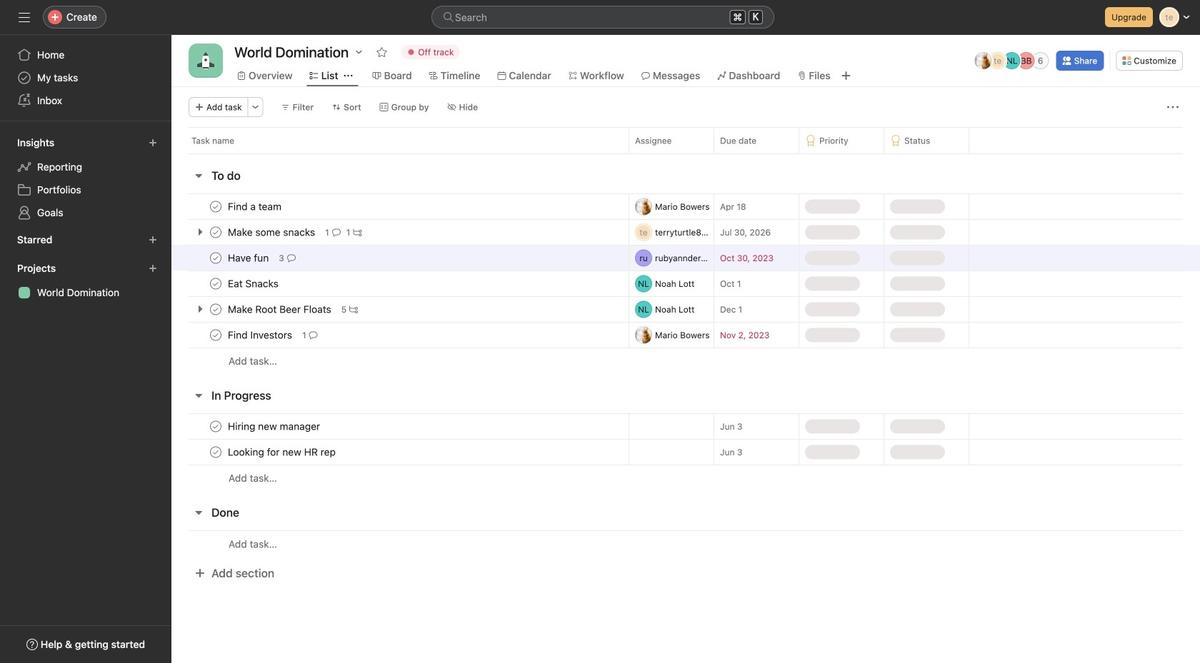 Task type: vqa. For each thing, say whether or not it's contained in the screenshot.
Status field for Make Root Beer Floats cell
yes



Task type: describe. For each thing, give the bounding box(es) containing it.
5 subtasks image
[[350, 305, 358, 314]]

1 comment image
[[332, 228, 341, 237]]

mark complete image for mark complete checkbox in eat snacks cell
[[207, 275, 224, 293]]

mark complete image for hiring new manager cell
[[207, 418, 224, 436]]

header to do tree grid
[[172, 194, 1201, 374]]

expand subtask list for the task make root beer floats image
[[194, 304, 206, 315]]

mark complete checkbox for task name text field inside the find a team cell
[[207, 198, 224, 215]]

mark complete image for find a team cell
[[207, 198, 224, 215]]

3 comments image
[[287, 254, 296, 263]]

mark complete checkbox for task name text field inside the have fun cell
[[207, 250, 224, 267]]

task name text field for find a team cell
[[225, 200, 286, 214]]

make some snacks cell
[[172, 219, 629, 246]]

task name text field inside make some snacks cell
[[225, 225, 320, 240]]

1 collapse task list for this group image from the top
[[193, 170, 204, 182]]

task name text field for looking for new hr rep cell
[[225, 446, 340, 460]]

task name text field inside "make root beer floats" cell
[[225, 303, 336, 317]]

task name text field for find investors 'cell'
[[225, 328, 297, 343]]

mark complete checkbox for task name text field within the find investors 'cell'
[[207, 327, 224, 344]]

find a team cell
[[172, 194, 629, 220]]

mark complete image for mark complete checkbox within the "make root beer floats" cell
[[207, 301, 224, 318]]

2 collapse task list for this group image from the top
[[193, 507, 204, 519]]

hiring new manager cell
[[172, 414, 629, 440]]

add items to starred image
[[149, 236, 157, 244]]

mark complete image for the have fun cell
[[207, 250, 224, 267]]

Task name text field
[[225, 277, 283, 291]]

make root beer floats cell
[[172, 297, 629, 323]]

1 comment image
[[309, 331, 318, 340]]

mark complete checkbox for task name text box
[[207, 275, 224, 293]]

new insights image
[[149, 139, 157, 147]]



Task type: locate. For each thing, give the bounding box(es) containing it.
None field
[[432, 6, 775, 29]]

mark complete checkbox inside looking for new hr rep cell
[[207, 444, 224, 461]]

mark complete image
[[207, 198, 224, 215], [207, 250, 224, 267], [207, 418, 224, 436]]

1 mark complete checkbox from the top
[[207, 198, 224, 215]]

mark complete checkbox for task name text field in looking for new hr rep cell
[[207, 444, 224, 461]]

collapse task list for this group image
[[193, 170, 204, 182], [193, 507, 204, 519]]

3 mark complete checkbox from the top
[[207, 250, 224, 267]]

mark complete checkbox inside eat snacks cell
[[207, 275, 224, 293]]

6 task name text field from the top
[[225, 420, 325, 434]]

1 mark complete image from the top
[[207, 198, 224, 215]]

mark complete image inside hiring new manager cell
[[207, 418, 224, 436]]

insights element
[[0, 130, 172, 227]]

Mark complete checkbox
[[207, 198, 224, 215], [207, 224, 224, 241], [207, 250, 224, 267], [207, 275, 224, 293], [207, 301, 224, 318], [207, 327, 224, 344], [207, 444, 224, 461]]

7 task name text field from the top
[[225, 446, 340, 460]]

Mark complete checkbox
[[207, 418, 224, 436]]

mark complete image inside make some snacks cell
[[207, 224, 224, 241]]

mark complete image for mark complete checkbox in the looking for new hr rep cell
[[207, 444, 224, 461]]

6 mark complete checkbox from the top
[[207, 327, 224, 344]]

add tab image
[[841, 70, 852, 81]]

3 mark complete image from the top
[[207, 418, 224, 436]]

task name text field inside find investors 'cell'
[[225, 328, 297, 343]]

1 mark complete image from the top
[[207, 224, 224, 241]]

0 vertical spatial collapse task list for this group image
[[193, 170, 204, 182]]

mark complete checkbox inside make some snacks cell
[[207, 224, 224, 241]]

mark complete image inside "make root beer floats" cell
[[207, 301, 224, 318]]

1 task name text field from the top
[[225, 200, 286, 214]]

tab actions image
[[344, 71, 353, 80]]

2 mark complete image from the top
[[207, 275, 224, 293]]

global element
[[0, 35, 172, 121]]

Search tasks, projects, and more text field
[[432, 6, 775, 29]]

0 horizontal spatial more actions image
[[251, 103, 260, 111]]

more actions image
[[1168, 101, 1179, 113], [251, 103, 260, 111]]

7 mark complete checkbox from the top
[[207, 444, 224, 461]]

mark complete image for mark complete checkbox inside find investors 'cell'
[[207, 327, 224, 344]]

1 subtask image
[[353, 228, 362, 237]]

task name text field for the have fun cell
[[225, 251, 273, 265]]

have fun cell
[[172, 245, 629, 272]]

mark complete checkbox inside find investors 'cell'
[[207, 327, 224, 344]]

hide sidebar image
[[19, 11, 30, 23]]

task name text field inside looking for new hr rep cell
[[225, 446, 340, 460]]

task name text field for hiring new manager cell
[[225, 420, 325, 434]]

mark complete checkbox inside find a team cell
[[207, 198, 224, 215]]

5 mark complete image from the top
[[207, 444, 224, 461]]

rocket image
[[197, 52, 214, 69]]

3 task name text field from the top
[[225, 251, 273, 265]]

2 vertical spatial mark complete image
[[207, 418, 224, 436]]

status field for make root beer floats cell
[[884, 297, 970, 323]]

new project or portfolio image
[[149, 264, 157, 273]]

2 mark complete checkbox from the top
[[207, 224, 224, 241]]

mark complete image for mark complete checkbox inside make some snacks cell
[[207, 224, 224, 241]]

Task name text field
[[225, 200, 286, 214], [225, 225, 320, 240], [225, 251, 273, 265], [225, 303, 336, 317], [225, 328, 297, 343], [225, 420, 325, 434], [225, 446, 340, 460]]

2 mark complete image from the top
[[207, 250, 224, 267]]

projects element
[[0, 256, 172, 307]]

1 horizontal spatial more actions image
[[1168, 101, 1179, 113]]

mark complete image inside the have fun cell
[[207, 250, 224, 267]]

task name text field inside find a team cell
[[225, 200, 286, 214]]

mark complete checkbox inside "make root beer floats" cell
[[207, 301, 224, 318]]

mark complete image inside looking for new hr rep cell
[[207, 444, 224, 461]]

collapse task list for this group image
[[193, 390, 204, 402]]

header in progress tree grid
[[172, 414, 1201, 492]]

4 task name text field from the top
[[225, 303, 336, 317]]

4 mark complete image from the top
[[207, 327, 224, 344]]

find investors cell
[[172, 322, 629, 349]]

task name text field inside hiring new manager cell
[[225, 420, 325, 434]]

mark complete image inside eat snacks cell
[[207, 275, 224, 293]]

task name text field inside the have fun cell
[[225, 251, 273, 265]]

expand subtask list for the task make some snacks image
[[194, 227, 206, 238]]

3 mark complete image from the top
[[207, 301, 224, 318]]

4 mark complete checkbox from the top
[[207, 275, 224, 293]]

looking for new hr rep cell
[[172, 439, 629, 466]]

5 task name text field from the top
[[225, 328, 297, 343]]

2 task name text field from the top
[[225, 225, 320, 240]]

0 vertical spatial mark complete image
[[207, 198, 224, 215]]

1 vertical spatial mark complete image
[[207, 250, 224, 267]]

eat snacks cell
[[172, 271, 629, 297]]

mark complete checkbox inside the have fun cell
[[207, 250, 224, 267]]

mark complete image inside find a team cell
[[207, 198, 224, 215]]

1 vertical spatial collapse task list for this group image
[[193, 507, 204, 519]]

add to starred image
[[376, 46, 388, 58]]

row
[[172, 127, 1201, 154], [189, 153, 1183, 154], [172, 194, 1201, 220], [172, 219, 1201, 246], [172, 245, 1201, 272], [172, 271, 1201, 297], [172, 297, 1201, 323], [172, 322, 1201, 349], [172, 348, 1201, 374], [172, 414, 1201, 440], [172, 439, 1201, 466], [172, 465, 1201, 492], [172, 531, 1201, 558]]

5 mark complete checkbox from the top
[[207, 301, 224, 318]]

mark complete image
[[207, 224, 224, 241], [207, 275, 224, 293], [207, 301, 224, 318], [207, 327, 224, 344], [207, 444, 224, 461]]



